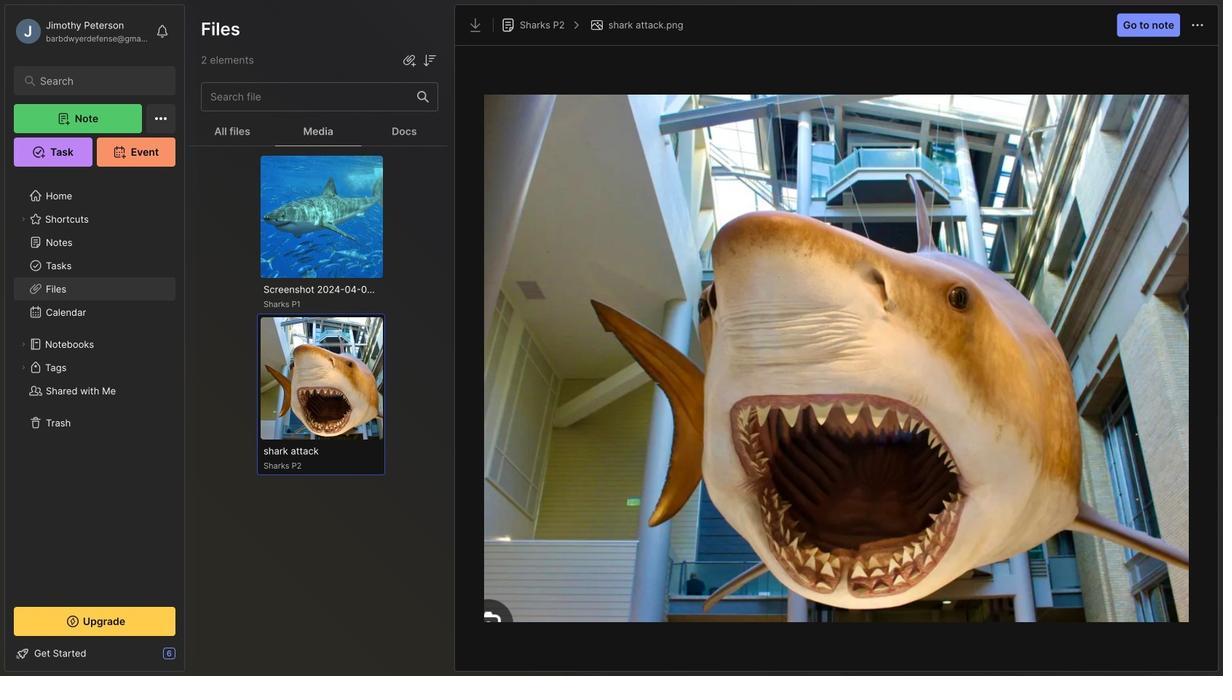 Task type: locate. For each thing, give the bounding box(es) containing it.
main element
[[0, 0, 189, 677]]

Help and Learning task checklist field
[[5, 642, 184, 666]]

tree inside main element
[[5, 176, 184, 594]]

expand tags image
[[19, 363, 28, 372]]

None search field
[[40, 72, 156, 90]]

vhjsd field
[[421, 51, 438, 69]]

tree
[[5, 176, 184, 594]]

tab list
[[189, 117, 450, 147]]



Task type: describe. For each thing, give the bounding box(es) containing it.
click to collapse image
[[184, 650, 195, 667]]

Account field
[[14, 17, 149, 46]]

More actions field
[[1189, 16, 1207, 34]]

Search text field
[[40, 74, 156, 88]]

Search file text field
[[202, 85, 409, 109]]

none search field inside main element
[[40, 72, 156, 90]]

expand notebooks image
[[19, 340, 28, 349]]

preview image
[[484, 60, 1189, 657]]



Task type: vqa. For each thing, say whether or not it's contained in the screenshot.
THE EXPAND NOTEBOOKS IMAGE
yes



